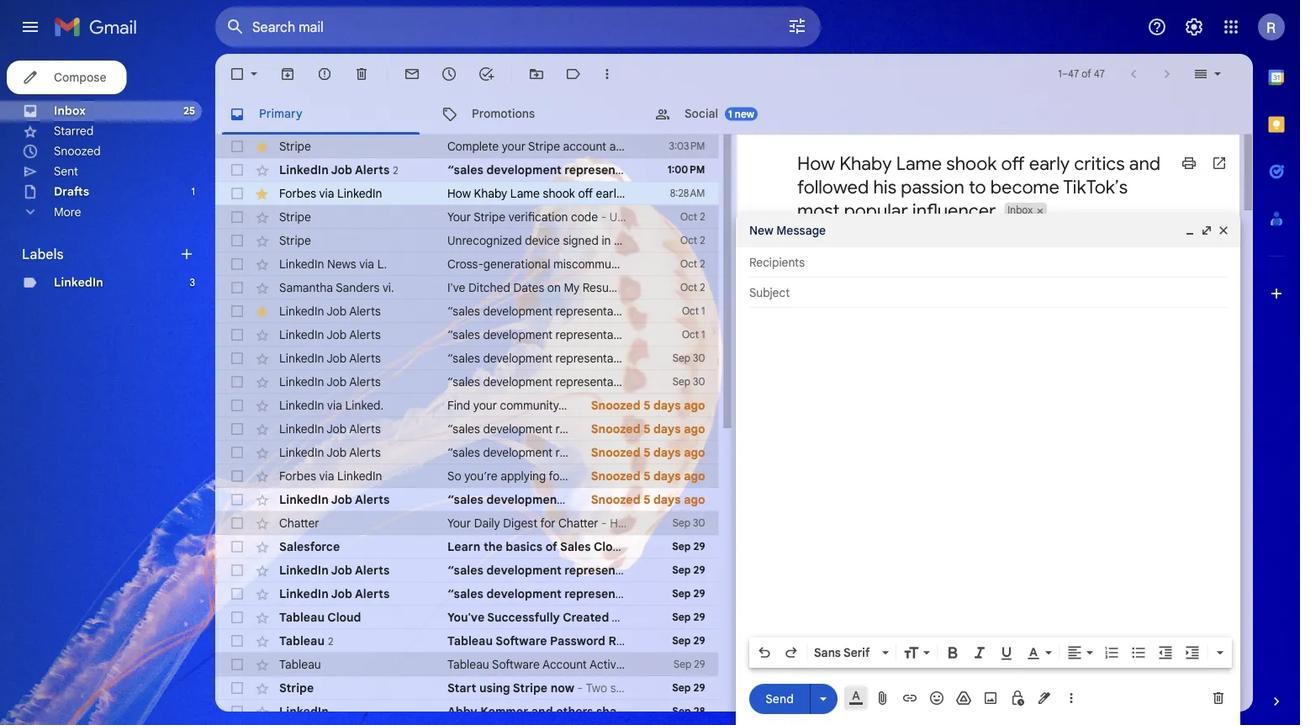 Task type: vqa. For each thing, say whether or not it's contained in the screenshot.


Task type: describe. For each thing, give the bounding box(es) containing it.
how khaby lame shook off early critics and followed his passion to become tiktok's most popular influencer link
[[448, 185, 1028, 202]]

inbox for inbox button
[[1008, 204, 1033, 217]]

sans serif
[[814, 645, 870, 660]]

basics
[[506, 539, 543, 554]]

complete your stripe account application to start accepting payments link
[[448, 138, 822, 155]]

2 chatter from the left
[[559, 516, 599, 530]]

archive image
[[279, 66, 296, 82]]

early inside how khaby lame shook off early critics and followed his passion to become tiktok's most popular influencer
[[1029, 151, 1070, 175]]

vi.
[[383, 280, 394, 295]]

13
[[662, 492, 674, 507]]

sep for of
[[672, 540, 691, 553]]

1 for 1 47 of 47
[[1058, 68, 1062, 80]]

discard draft ‪(⌘⇧d)‬ image
[[1211, 690, 1227, 707]]

advanced search options image
[[781, 9, 814, 43]]

ditched
[[469, 280, 510, 295]]

applying
[[501, 469, 546, 483]]

linkedin job alerts for "sales development representative": 24 opportunities
[[279, 563, 390, 578]]

"sales development representative": boulevard - smb sales development representative and more
[[448, 374, 975, 389]]

job for "sales development representative": 24 opportunities
[[331, 563, 352, 578]]

24
[[662, 563, 677, 578]]

critics inside how khaby lame shook off early critics and followed his passion to become tiktok's most popular influencer
[[1074, 151, 1125, 175]]

- for path
[[672, 351, 678, 366]]

insert emoji ‪(⌘⇧2)‬ image
[[929, 690, 946, 707]]

"sales development representative": 21 opportunities link
[[448, 421, 730, 437]]

0 horizontal spatial on
[[548, 280, 561, 295]]

verified sender image
[[913, 247, 925, 259]]

thoughts
[[662, 704, 714, 719]]

you've
[[448, 610, 485, 625]]

device
[[525, 233, 560, 248]]

30 for smb
[[693, 376, 705, 388]]

1 horizontal spatial popular
[[930, 186, 971, 201]]

to left ruby
[[797, 265, 806, 277]]

3 30 from the top
[[693, 517, 705, 530]]

"sales development representative": 30+ opportunities
[[448, 586, 765, 601]]

salesforce
[[279, 539, 340, 554]]

sales for aidoc
[[706, 162, 737, 177]]

generational
[[484, 257, 551, 271]]

the inside "link"
[[660, 257, 678, 271]]

passion inside how khaby lame shook off early critics and followed his passion to become tiktok's most popular influencer
[[901, 175, 964, 199]]

oct 1 for talentify
[[682, 328, 705, 341]]

linkedin job alerts for "sales development representative": path - sales development representative (remote) and more
[[279, 351, 381, 366]]

report spam image
[[316, 66, 333, 82]]

taylor
[[864, 257, 896, 271]]

- left usa
[[991, 327, 997, 342]]

alerts for "sales development representative": 13 opportunities
[[355, 492, 390, 507]]

new inside so you're applying for a new job—how long should your résumé be? link
[[577, 469, 599, 483]]

"sales development representative": path - sales development representative (remote) and more
[[448, 351, 971, 366]]

"sales for "sales development representative": 24 opportunities
[[448, 563, 484, 578]]

indent less ‪(⌘[)‬ image
[[1158, 644, 1174, 661]]

14 row from the top
[[215, 441, 732, 464]]

insert link ‪(⌘k)‬ image
[[902, 690, 919, 707]]

"sales development representative": 13 opportunities link
[[448, 491, 755, 508]]

learn the basics of sales cloud
[[448, 539, 628, 554]]

linkedin corporation image
[[750, 246, 784, 279]]

new inside social, one new message, tab
[[735, 108, 755, 120]]

development for "sales development representative": path - sales development representative (remote) and more
[[483, 351, 553, 366]]

representative": for 21
[[556, 421, 642, 436]]

(remote)
[[868, 351, 917, 366]]

pop out image
[[1200, 224, 1214, 237]]

the
[[710, 280, 731, 295]]

dates
[[513, 280, 544, 295]]

same?
[[733, 280, 769, 295]]

0 horizontal spatial popular
[[844, 199, 908, 222]]

your right 'find'
[[588, 398, 612, 413]]

development for retrain.ai
[[735, 304, 805, 318]]

find your community, find your path forward link
[[448, 397, 684, 414]]

your inside so you're applying for a new job—how long should your résumé be? link
[[719, 469, 743, 483]]

1 horizontal spatial khaby
[[839, 151, 892, 175]]

Starred checkbox
[[1144, 246, 1160, 262]]

forbes via linkedin for so you're applying for a new job—how long should your résumé be?
[[279, 469, 382, 483]]

should
[[631, 280, 668, 295]]

5 for 13
[[644, 492, 651, 507]]

Message Body text field
[[750, 316, 1227, 633]]

application
[[610, 139, 669, 154]]

development for "sales development representative": aidoc - sales development representative and more
[[487, 162, 562, 177]]

1 for 1
[[191, 185, 195, 198]]

0 horizontal spatial his
[[733, 186, 748, 201]]

digest
[[503, 516, 538, 530]]

forbes for how khaby lame shook off early critics and followed his passion to become tiktok's most popular influencer
[[279, 186, 316, 201]]

oct 1 for retrain.ai
[[682, 305, 705, 318]]

row containing linkedin via linked.
[[215, 394, 719, 417]]

so
[[448, 469, 462, 483]]

tableau software password reset link
[[448, 633, 641, 649]]

social, one new message, tab
[[641, 94, 853, 135]]

linkedin job alerts for "sales development representative": 21 opportunities
[[279, 421, 381, 436]]

representative": for 25
[[556, 445, 642, 460]]

alerts for "sales development representative": 25 opportunities
[[349, 445, 381, 460]]

development for "sales development representative": retrain.ai - sales development representative and more
[[483, 304, 553, 318]]

more options image
[[1067, 690, 1077, 707]]

1 vertical spatial forbes
[[797, 246, 836, 261]]

via right career in the top right of the page
[[839, 246, 857, 261]]

usa
[[1000, 327, 1022, 342]]

representative for "sales development representative": talentify - sales development representative manager - remote - usa and more
[[806, 327, 886, 342]]

remote
[[948, 327, 988, 342]]

oct for on
[[681, 281, 697, 294]]

1 vertical spatial forbes via linkedin
[[797, 246, 909, 261]]

sep 28
[[672, 705, 705, 718]]

to inside how khaby lame shook off early critics and followed his passion to become tiktok's most popular influencer
[[969, 175, 986, 199]]

25 inside row
[[645, 445, 658, 460]]

representative": for retrain.ai
[[556, 304, 642, 318]]

2 inside the linkedin job alerts 2
[[393, 164, 398, 176]]

5 row from the top
[[215, 229, 733, 252]]

snoozed for "sales development representative": 13 opportunities
[[591, 492, 641, 507]]

30 for sales
[[693, 352, 705, 365]]

essential
[[753, 257, 800, 271]]

tableau 2
[[279, 633, 333, 648]]

early inside row
[[596, 186, 623, 201]]

alerts for "sales development representative": boulevard - smb sales development representative and more
[[349, 374, 381, 389]]

via for so you're applying for a new job—how long should your résumé be?
[[319, 469, 334, 483]]

underline ‪(⌘u)‬ image
[[999, 645, 1015, 662]]

2 row from the top
[[215, 158, 964, 182]]

5 for 21
[[644, 421, 651, 436]]

more formatting options image
[[1212, 644, 1229, 661]]

sep for path
[[673, 352, 691, 365]]

1 vertical spatial khaby
[[474, 186, 507, 201]]

abby kommor and others share their thoughts on linkedin link
[[448, 703, 784, 720]]

on inside 'link'
[[717, 704, 731, 719]]

representative": for 13
[[565, 492, 659, 507]]

find your community, find your path forward
[[448, 398, 684, 413]]

promotions tab
[[428, 94, 640, 135]]

cross-generational miscommunication, the decline of an essential career and taylor swift's economy boost
[[448, 257, 1020, 271]]

"sales development representative": retrain.ai - sales development representative and more
[[448, 304, 942, 318]]

0 horizontal spatial tiktok's
[[855, 186, 897, 201]]

mark as unread image
[[404, 66, 421, 82]]

in
[[602, 233, 611, 248]]

tableau for tableau software password reset
[[448, 633, 493, 648]]

their
[[631, 704, 659, 719]]

snoozed 5 days ago for for
[[591, 469, 705, 483]]

0 horizontal spatial cloud
[[327, 610, 361, 625]]

development for "sales development representative": 21 opportunities
[[483, 421, 553, 436]]

close image
[[1217, 224, 1231, 237]]

row containing tableau cloud
[[215, 606, 719, 629]]

should
[[680, 469, 716, 483]]

primary
[[259, 106, 303, 121]]

labels navigation
[[0, 54, 215, 725]]

start
[[686, 139, 711, 154]]

starred
[[54, 124, 94, 138]]

linkedin job alerts for "sales development representative": retrain.ai - sales development representative and more
[[279, 304, 381, 318]]

retrain.ai
[[645, 304, 692, 318]]

development for "sales development representative": 24 opportunities
[[487, 563, 562, 578]]

find
[[564, 398, 585, 413]]

25 inside the "labels" "navigation"
[[183, 105, 195, 117]]

insert signature image
[[1036, 690, 1053, 707]]

primary tab
[[215, 94, 427, 135]]

5 for 25
[[644, 445, 651, 460]]

23 row from the top
[[215, 653, 719, 676]]

now
[[551, 681, 575, 695]]

29 for tableau software account activation
[[694, 658, 705, 671]]

bulleted list ‪(⌘⇧8)‬ image
[[1131, 644, 1147, 661]]

"sales development representative": 21 opportunities
[[448, 421, 730, 436]]

attach files image
[[875, 690, 892, 707]]

2 47 from the left
[[1094, 68, 1105, 80]]

via for find your community, find your path forward
[[327, 398, 342, 413]]

verified sender tab
[[913, 247, 925, 259]]

job for "sales development representative": 25 opportunities
[[327, 445, 347, 460]]

"sales development representative": 13 opportunities
[[448, 492, 755, 507]]

your stripe verification code -
[[448, 209, 610, 224]]

my
[[564, 280, 580, 295]]

development for "sales development representative": boulevard - smb sales development representative and more
[[483, 374, 553, 389]]

linkedin job alerts 2
[[279, 162, 398, 177]]

snoozed inside the "labels" "navigation"
[[54, 144, 101, 159]]

- for retrain.ai
[[695, 304, 700, 318]]

- left remote in the top of the page
[[939, 327, 945, 342]]

opportunities for "sales development representative": 21 opportunities
[[658, 421, 730, 436]]

tableau software account activation link
[[448, 656, 643, 673]]

1 horizontal spatial his
[[873, 175, 897, 199]]

forbes via linkedin cell
[[797, 246, 1102, 261]]

0 vertical spatial cloud
[[594, 539, 628, 554]]

days for 25
[[654, 445, 681, 460]]

long
[[654, 469, 677, 483]]

how khaby lame shook off early critics and followed his passion to become tiktok's most popular influencer down "sales development representative": aidoc - sales development representative and more "link"
[[448, 186, 1028, 201]]

samantha sanders vi.
[[279, 280, 394, 295]]

you
[[671, 280, 690, 295]]

opportunities for "sales development representative": 25 opportunities
[[661, 445, 732, 460]]

successfully
[[487, 610, 560, 625]]

tableau cloud
[[279, 610, 361, 625]]

reset
[[609, 633, 641, 648]]

undo ‪(⌘z)‬ image
[[756, 644, 773, 661]]

tiktok's inside how khaby lame shook off early critics and followed his passion to become tiktok's most popular influencer
[[1063, 175, 1128, 199]]

0 vertical spatial of
[[1082, 68, 1092, 80]]

<
[[932, 248, 937, 260]]

2 vertical spatial your
[[612, 610, 638, 625]]

1 oct 2 from the top
[[681, 211, 705, 223]]

sep 29 for tableau software account activation
[[674, 658, 705, 671]]

cross-generational miscommunication, the decline of an essential career and taylor swift's economy boost link
[[448, 256, 1020, 273]]

oct 2 for stripe
[[681, 234, 705, 247]]

sales for retrain.ai
[[703, 304, 732, 318]]

your for your daily digest for chatter -
[[448, 516, 471, 530]]

to down payments
[[795, 186, 806, 201]]

sep 30 for path
[[673, 352, 705, 365]]

oct down 1:00 pm
[[681, 211, 697, 223]]

i've ditched dates on my resume: should you do the same?
[[448, 280, 769, 295]]

linkedin link
[[54, 275, 103, 290]]

you've successfully created your site
[[448, 610, 663, 625]]

verification
[[509, 209, 568, 224]]

9 row from the top
[[215, 323, 1076, 347]]

lame inside row
[[510, 186, 540, 201]]

8:28 am (7 hours ago)
[[1028, 248, 1127, 260]]

unrecognized
[[448, 233, 522, 248]]

learn
[[448, 539, 481, 554]]

"sales development representative": 25 opportunities
[[448, 445, 732, 460]]

critics inside row
[[626, 186, 658, 201]]

16 row from the top
[[215, 488, 755, 511]]

job for "sales development representative": boulevard - smb sales development representative and more
[[327, 374, 347, 389]]

drafts link
[[54, 184, 89, 199]]

search mail image
[[220, 12, 251, 42]]

linkedin inside the "labels" "navigation"
[[54, 275, 103, 290]]

aidoc
[[662, 162, 695, 177]]

0 horizontal spatial the
[[484, 539, 503, 554]]

numbered list ‪(⌘⇧7)‬ image
[[1104, 644, 1121, 661]]

representative": for aidoc
[[565, 162, 659, 177]]

kommor
[[481, 704, 528, 719]]

toggle split pane mode image
[[1193, 66, 1210, 82]]

linkedin job alerts for "sales development representative": 13 opportunities
[[279, 492, 390, 507]]

tableau for tableau cloud
[[279, 610, 325, 625]]

ago for find your community, find your path forward
[[684, 398, 705, 413]]

sanders
[[336, 280, 380, 295]]

to left start
[[672, 139, 683, 154]]

4 row from the top
[[215, 205, 719, 229]]

starred link
[[54, 124, 94, 138]]

"sales development representative": talentify - sales development representative manager - remote - usa and more link
[[448, 326, 1076, 343]]

sep 29 for "sales development representative": 24 opportunities
[[672, 564, 705, 577]]

signed
[[563, 233, 599, 248]]

code
[[571, 209, 598, 224]]

accepting
[[714, 139, 767, 154]]

software for password
[[496, 633, 547, 648]]

compose
[[54, 70, 106, 85]]

representative": for path
[[556, 351, 642, 366]]

smb
[[709, 374, 734, 389]]

11 row from the top
[[215, 370, 975, 394]]

how khaby lame shook off early critics and followed his passion to become tiktok's most popular influencer main content
[[215, 54, 1253, 725]]

ago for so you're applying for a new job—how long should your résumé be?
[[684, 469, 705, 483]]

row containing chatter
[[215, 511, 719, 535]]

for for applying
[[549, 469, 564, 483]]



Task type: locate. For each thing, give the bounding box(es) containing it.
1 row from the top
[[215, 135, 822, 158]]

5 left the long
[[644, 469, 651, 483]]

1 vertical spatial on
[[717, 704, 731, 719]]

off up code
[[578, 186, 593, 201]]

most up verified sender tab
[[900, 186, 927, 201]]

software
[[496, 633, 547, 648], [492, 657, 540, 672]]

2 horizontal spatial of
[[1082, 68, 1092, 80]]

1 vertical spatial lame
[[510, 186, 540, 201]]

tab list
[[1253, 54, 1301, 665], [215, 94, 1253, 135]]

dialog
[[736, 214, 1241, 725]]

5 days from the top
[[654, 492, 681, 507]]

20 row from the top
[[215, 582, 765, 606]]

1 horizontal spatial early
[[1029, 151, 1070, 175]]

inbox up "starred"
[[54, 103, 86, 118]]

new
[[735, 108, 755, 120], [577, 469, 599, 483]]

"sales for "sales development representative": 21 opportunities
[[448, 421, 480, 436]]

development for "sales development representative": 30+ opportunities
[[487, 586, 562, 601]]

representative left (remote)
[[785, 351, 865, 366]]

oct for the
[[681, 258, 697, 270]]

alerts for "sales development representative": 30+ opportunities
[[355, 586, 390, 601]]

representative": down job—how
[[565, 492, 659, 507]]

representative":
[[565, 162, 659, 177], [556, 304, 642, 318], [556, 327, 642, 342], [556, 351, 642, 366], [556, 374, 642, 389]]

0 vertical spatial 30
[[693, 352, 705, 365]]

1 horizontal spatial 47
[[1094, 68, 1105, 80]]

3 sep 30 from the top
[[673, 517, 705, 530]]

2
[[393, 164, 398, 176], [700, 211, 705, 223], [700, 234, 705, 247], [700, 258, 705, 270], [700, 281, 705, 294], [328, 635, 333, 648]]

representative for "sales development representative": retrain.ai - sales development representative and more
[[808, 304, 888, 318]]

2 vertical spatial of
[[546, 539, 558, 554]]

sales inside learn the basics of sales cloud link
[[560, 539, 591, 554]]

representative": down "sales development representative": 24 opportunities link
[[565, 586, 659, 601]]

1 horizontal spatial of
[[723, 257, 734, 271]]

find
[[448, 398, 470, 413]]

representative inside "link"
[[819, 162, 907, 177]]

None checkbox
[[229, 66, 246, 82], [229, 185, 246, 202], [229, 209, 246, 225], [229, 232, 246, 249], [229, 256, 246, 273], [229, 326, 246, 343], [229, 397, 246, 414], [229, 468, 246, 485], [229, 491, 246, 508], [229, 562, 246, 579], [229, 609, 246, 626], [229, 633, 246, 649], [229, 656, 246, 673], [229, 66, 246, 82], [229, 185, 246, 202], [229, 209, 246, 225], [229, 232, 246, 249], [229, 256, 246, 273], [229, 326, 246, 343], [229, 397, 246, 414], [229, 468, 246, 485], [229, 491, 246, 508], [229, 562, 246, 579], [229, 609, 246, 626], [229, 633, 246, 649], [229, 656, 246, 673]]

job for "sales development representative": path - sales development representative (remote) and more
[[327, 351, 347, 366]]

0 vertical spatial khaby
[[839, 151, 892, 175]]

tiktok's up hours
[[1063, 175, 1128, 199]]

snoozed
[[54, 144, 101, 159], [591, 398, 641, 413], [591, 421, 641, 436], [591, 445, 641, 460], [591, 469, 641, 483], [591, 492, 641, 507]]

site
[[640, 610, 663, 625]]

cloud up "tableau 2"
[[327, 610, 361, 625]]

snoozed for "sales development representative": 21 opportunities
[[591, 421, 641, 436]]

1 horizontal spatial most
[[900, 186, 927, 201]]

"sales for "sales development representative": talentify - sales development representative manager - remote - usa and more
[[448, 327, 480, 342]]

10 "sales from the top
[[448, 586, 484, 601]]

bold ‪(⌘b)‬ image
[[945, 644, 962, 661]]

ago right the long
[[684, 469, 705, 483]]

24 row from the top
[[215, 676, 719, 700]]

labels image
[[565, 66, 582, 82]]

1 vertical spatial how
[[448, 186, 471, 201]]

opportunities down should
[[677, 492, 755, 507]]

complete your stripe account application to start accepting payments
[[448, 139, 822, 154]]

abby
[[448, 704, 478, 719]]

- down do
[[695, 304, 700, 318]]

via left l.
[[359, 257, 374, 271]]

development inside "sales development representative": 21 opportunities link
[[483, 421, 553, 436]]

30
[[693, 352, 705, 365], [693, 376, 705, 388], [693, 517, 705, 530]]

forward
[[642, 398, 684, 413]]

0 horizontal spatial early
[[596, 186, 623, 201]]

development inside "sales development representative": aidoc - sales development representative and more "link"
[[740, 162, 816, 177]]

tableau down you've
[[448, 633, 493, 648]]

chatter up salesforce
[[279, 516, 319, 530]]

30 down should
[[693, 517, 705, 530]]

development for "sales development representative": 13 opportunities
[[487, 492, 562, 507]]

0 vertical spatial forbes
[[279, 186, 316, 201]]

5
[[644, 398, 651, 413], [644, 421, 651, 436], [644, 445, 651, 460], [644, 469, 651, 483], [644, 492, 651, 507]]

2 linkedin job alerts from the top
[[279, 327, 381, 342]]

"sales for "sales development representative": aidoc - sales development representative and more
[[448, 162, 484, 177]]

insert files using drive image
[[956, 690, 972, 707]]

tab list containing primary
[[215, 94, 1253, 135]]

development inside "sales development representative": aidoc - sales development representative and more "link"
[[487, 162, 562, 177]]

days down the long
[[654, 492, 681, 507]]

0 horizontal spatial khaby
[[474, 186, 507, 201]]

development inside "sales development representative": path - sales development representative (remote) and more link
[[483, 351, 553, 366]]

2 sep 30 from the top
[[673, 376, 705, 388]]

sep 30 down "sales development representative": path - sales development representative (remote) and more link
[[673, 376, 705, 388]]

alerts
[[355, 162, 390, 177], [349, 304, 381, 318], [349, 327, 381, 342], [349, 351, 381, 366], [349, 374, 381, 389], [349, 421, 381, 436], [349, 445, 381, 460], [355, 492, 390, 507], [355, 563, 390, 578], [355, 586, 390, 601]]

development for "sales development representative": talentify - sales development representative manager - remote - usa and more
[[483, 327, 553, 342]]

your
[[448, 209, 471, 224], [448, 516, 471, 530], [612, 610, 638, 625]]

29 for you've successfully created your site
[[694, 611, 705, 624]]

0 vertical spatial sep 30
[[673, 352, 705, 365]]

shook
[[946, 151, 997, 175], [543, 186, 575, 201]]

more inside "link"
[[935, 162, 964, 177]]

software inside tableau software password reset link
[[496, 633, 547, 648]]

l.
[[377, 257, 387, 271]]

development for aidoc
[[740, 162, 816, 177]]

the down the 'daily'
[[484, 539, 503, 554]]

snoozed 5 days ago for 13
[[591, 492, 705, 507]]

12 row from the top
[[215, 394, 719, 417]]

0 horizontal spatial 47
[[1068, 68, 1079, 80]]

sales down the
[[703, 304, 732, 318]]

indent more ‪(⌘])‬ image
[[1184, 644, 1201, 661]]

passion up <
[[901, 175, 964, 199]]

khaby right payments
[[839, 151, 892, 175]]

popular up taylor
[[844, 199, 908, 222]]

5 linkedin job alerts from the top
[[279, 421, 381, 436]]

0 horizontal spatial 8:28 am
[[670, 187, 705, 200]]

password
[[550, 633, 606, 648]]

inbox inside the "labels" "navigation"
[[54, 103, 86, 118]]

snoozed down path
[[591, 421, 641, 436]]

0 horizontal spatial passion
[[751, 186, 792, 201]]

learn the basics of sales cloud link
[[448, 538, 628, 555]]

your up reset
[[612, 610, 638, 625]]

6 "sales from the top
[[448, 421, 480, 436]]

oct 1 down do
[[682, 305, 705, 318]]

"sales for "sales development representative": retrain.ai - sales development representative and more
[[448, 304, 480, 318]]

how down complete
[[448, 186, 471, 201]]

15 row from the top
[[215, 464, 809, 488]]

snoozed 5 days ago down the 21
[[591, 445, 705, 460]]

30 left smb
[[693, 376, 705, 388]]

0 vertical spatial oct 1
[[682, 305, 705, 318]]

18 row from the top
[[215, 535, 719, 559]]

2 days from the top
[[654, 421, 681, 436]]

9 linkedin job alerts from the top
[[279, 586, 390, 601]]

"sales development representative": 24 opportunities link
[[448, 562, 758, 579]]

i've ditched dates on my resume: should you do the same? link
[[448, 279, 769, 296]]

0 horizontal spatial how
[[448, 186, 471, 201]]

sales inside the "sales development representative": boulevard - smb sales development representative and more link
[[737, 374, 765, 389]]

sales for path
[[680, 351, 709, 366]]

oct for retrain.ai
[[682, 305, 699, 318]]

support image
[[1147, 17, 1168, 37]]

1 horizontal spatial how
[[797, 151, 835, 175]]

tableau software account activation
[[448, 657, 643, 672]]

0 horizontal spatial lame
[[510, 186, 540, 201]]

2 vertical spatial 30
[[693, 517, 705, 530]]

4 oct 2 from the top
[[681, 281, 705, 294]]

dialog containing sans serif
[[736, 214, 1241, 725]]

linkedin inside 'link'
[[734, 704, 784, 719]]

days down boulevard
[[654, 398, 681, 413]]

0 vertical spatial lame
[[896, 151, 942, 175]]

7 linkedin job alerts from the top
[[279, 492, 390, 507]]

0 vertical spatial early
[[1029, 151, 1070, 175]]

oct 1
[[682, 305, 705, 318], [682, 328, 705, 341]]

1 inside the "labels" "navigation"
[[191, 185, 195, 198]]

influencer up inbox button
[[974, 186, 1028, 201]]

22 row from the top
[[215, 629, 719, 653]]

1 5 from the top
[[644, 398, 651, 413]]

4 5 from the top
[[644, 469, 651, 483]]

representative": for 30+
[[565, 586, 659, 601]]

snoozed up "sales development representative": 13 opportunities
[[591, 469, 641, 483]]

sep for others
[[672, 705, 691, 718]]

talentify
[[644, 327, 690, 342]]

0 vertical spatial software
[[496, 633, 547, 648]]

8:28 am (7 hours ago) cell
[[1028, 246, 1127, 262]]

29 for "sales development representative": 24 opportunities
[[694, 564, 705, 577]]

snoozed 5 days ago for find
[[591, 398, 705, 413]]

0 vertical spatial off
[[1001, 151, 1025, 175]]

2 ago from the top
[[684, 421, 705, 436]]

0 horizontal spatial off
[[578, 186, 593, 201]]

1 vertical spatial early
[[596, 186, 623, 201]]

snoozed down starred link
[[54, 144, 101, 159]]

- for talentify
[[693, 327, 698, 342]]

1 horizontal spatial lame
[[896, 151, 942, 175]]

2 vertical spatial forbes via linkedin
[[279, 469, 382, 483]]

path
[[615, 398, 640, 413]]

tableau for tableau 2
[[279, 633, 325, 648]]

ago up should
[[684, 445, 705, 460]]

opportunities for "sales development representative": 24 opportunities
[[680, 563, 758, 578]]

tiktok's up taylor
[[855, 186, 897, 201]]

more image
[[599, 66, 616, 82]]

21 row from the top
[[215, 606, 719, 629]]

sans serif option
[[811, 644, 879, 661]]

1 horizontal spatial shook
[[946, 151, 997, 175]]

snoozed down job—how
[[591, 492, 641, 507]]

representative":
[[556, 421, 642, 436], [556, 445, 642, 460], [565, 492, 659, 507], [565, 563, 659, 578], [565, 586, 659, 601]]

"sales for "sales development representative": 30+ opportunities
[[448, 586, 484, 601]]

(7
[[1066, 248, 1075, 260]]

new right a
[[577, 469, 599, 483]]

social
[[685, 106, 718, 121]]

representative for "sales development representative": aidoc - sales development representative and more
[[819, 162, 907, 177]]

snoozed link
[[54, 144, 101, 159]]

development inside "sales development representative": 24 opportunities link
[[487, 563, 562, 578]]

development
[[740, 162, 816, 177], [735, 304, 805, 318], [732, 327, 803, 342], [712, 351, 782, 366], [768, 374, 839, 389]]

oct 2 for an
[[681, 258, 705, 270]]

job for "sales development representative": talentify - sales development representative manager - remote - usa and more
[[327, 327, 347, 342]]

0 vertical spatial on
[[548, 280, 561, 295]]

1 vertical spatial sep 30
[[673, 376, 705, 388]]

ago for "sales development representative": 13 opportunities
[[684, 492, 705, 507]]

1 vertical spatial 25
[[645, 445, 658, 460]]

unrecognized device signed in to your stripe account
[[448, 233, 733, 248]]

become up inbox button
[[990, 175, 1059, 199]]

8 "sales from the top
[[448, 492, 484, 507]]

early up code
[[596, 186, 623, 201]]

0 vertical spatial critics
[[1074, 151, 1125, 175]]

8:28 am inside cell
[[1028, 248, 1063, 260]]

1 chatter from the left
[[279, 516, 319, 530]]

2 5 from the top
[[644, 421, 651, 436]]

snoozed 5 days ago up the 21
[[591, 398, 705, 413]]

1 vertical spatial critics
[[626, 186, 658, 201]]

tableau for tableau software account activation
[[448, 657, 489, 672]]

sales inside "sales development representative": path - sales development representative (remote) and more link
[[680, 351, 709, 366]]

- down "sales development representative": 13 opportunities link
[[602, 516, 607, 530]]

oct 1 down "sales development representative": retrain.ai - sales development representative and more link
[[682, 328, 705, 341]]

main menu image
[[20, 17, 40, 37]]

snooze image
[[441, 66, 458, 82]]

ruby
[[809, 265, 832, 277]]

to right in
[[614, 233, 625, 248]]

10 row from the top
[[215, 347, 971, 370]]

an
[[737, 257, 750, 271]]

0 horizontal spatial most
[[797, 199, 840, 222]]

row
[[215, 135, 822, 158], [215, 158, 964, 182], [215, 182, 1028, 205], [215, 205, 719, 229], [215, 229, 733, 252], [215, 252, 1020, 276], [215, 276, 769, 299], [215, 299, 942, 323], [215, 323, 1076, 347], [215, 347, 971, 370], [215, 370, 975, 394], [215, 394, 719, 417], [215, 417, 730, 441], [215, 441, 732, 464], [215, 464, 809, 488], [215, 488, 755, 511], [215, 511, 719, 535], [215, 535, 719, 559], [215, 559, 758, 582], [215, 582, 765, 606], [215, 606, 719, 629], [215, 629, 719, 653], [215, 653, 719, 676], [215, 676, 719, 700], [215, 700, 784, 723]]

how right accepting
[[797, 151, 835, 175]]

via down the linkedin job alerts 2 at the top of page
[[319, 186, 334, 201]]

5 ago from the top
[[684, 492, 705, 507]]

economy
[[937, 257, 986, 271]]

for left a
[[549, 469, 564, 483]]

development inside "sales development representative": talentify - sales development representative manager - remote - usa and more link
[[732, 327, 803, 342]]

2 "sales from the top
[[448, 304, 480, 318]]

for
[[549, 469, 564, 483], [540, 516, 556, 530]]

most inside how khaby lame shook off early critics and followed his passion to become tiktok's most popular influencer
[[797, 199, 840, 222]]

inbox link
[[54, 103, 86, 118]]

passion down payments
[[751, 186, 792, 201]]

tableau for tableau
[[279, 657, 321, 672]]

delete image
[[353, 66, 370, 82]]

1 "sales from the top
[[448, 162, 484, 177]]

1 horizontal spatial chatter
[[559, 516, 599, 530]]

his up taylor
[[873, 175, 897, 199]]

1 snoozed 5 days ago from the top
[[591, 398, 705, 413]]

sales inside "sales development representative": talentify - sales development representative manager - remote - usa and more link
[[701, 327, 729, 342]]

8 row from the top
[[215, 299, 942, 323]]

3 oct 2 from the top
[[681, 258, 705, 270]]

sep 29
[[672, 540, 705, 553], [672, 564, 705, 577], [672, 588, 705, 600], [672, 611, 705, 624], [672, 635, 705, 647], [674, 658, 705, 671], [672, 682, 705, 694]]

2 inside "tableau 2"
[[328, 635, 333, 648]]

followed down payments
[[797, 175, 869, 199]]

representative": up "sales development representative": 25 opportunities
[[556, 421, 642, 436]]

sep for activation
[[674, 658, 692, 671]]

- right now
[[578, 681, 583, 695]]

italic ‪(⌘i)‬ image
[[972, 644, 988, 661]]

0 vertical spatial your
[[448, 209, 471, 224]]

1 days from the top
[[654, 398, 681, 413]]

so you're applying for a new job—how long should your résumé be?
[[448, 469, 809, 483]]

"sales for "sales development representative": 13 opportunities
[[448, 492, 484, 507]]

and inside "link"
[[841, 257, 861, 271]]

popular up forbes via linkedin cell
[[930, 186, 971, 201]]

4 ago from the top
[[684, 469, 705, 483]]

sales inside "sales development representative": aidoc - sales development representative and more "link"
[[706, 162, 737, 177]]

1 horizontal spatial the
[[660, 257, 678, 271]]

add to tasks image
[[478, 66, 495, 82]]

1 vertical spatial for
[[540, 516, 556, 530]]

1 horizontal spatial account
[[689, 233, 733, 248]]

1 vertical spatial 8:28 am
[[1028, 248, 1063, 260]]

opportunities down forward
[[658, 421, 730, 436]]

development inside "sales development representative": path - sales development representative (remote) and more link
[[712, 351, 782, 366]]

0 vertical spatial how
[[797, 151, 835, 175]]

4 days from the top
[[654, 469, 681, 483]]

2 oct 2 from the top
[[681, 234, 705, 247]]

6 row from the top
[[215, 252, 1020, 276]]

forbes via linkedin for how khaby lame shook off early critics and followed his passion to become tiktok's most popular influencer
[[279, 186, 382, 201]]

snoozed up "sales development representative": 21 opportunities at the bottom
[[591, 398, 641, 413]]

chatter down "sales development representative": 13 opportunities link
[[559, 516, 599, 530]]

sales inside "sales development representative": retrain.ai - sales development representative and more link
[[703, 304, 732, 318]]

3 linkedin job alerts from the top
[[279, 351, 381, 366]]

sep 30 for boulevard
[[673, 376, 705, 388]]

3 ago from the top
[[684, 445, 705, 460]]

software up 'start using stripe now -'
[[492, 657, 540, 672]]

forbes up to ruby
[[797, 246, 836, 261]]

- left smb
[[701, 374, 707, 389]]

3 "sales from the top
[[448, 327, 480, 342]]

0 horizontal spatial new
[[577, 469, 599, 483]]

settings image
[[1184, 17, 1205, 37]]

tableau down "tableau 2"
[[279, 657, 321, 672]]

drafts
[[54, 184, 89, 199]]

résumé
[[746, 469, 786, 483]]

- for now
[[578, 681, 583, 695]]

2 vertical spatial sep 30
[[673, 517, 705, 530]]

1 ago from the top
[[684, 398, 705, 413]]

linkedin job alerts for "sales development representative": boulevard - smb sales development representative and more
[[279, 374, 381, 389]]

1 horizontal spatial new
[[735, 108, 755, 120]]

1 horizontal spatial inbox
[[1008, 204, 1033, 217]]

0 horizontal spatial inbox
[[54, 103, 86, 118]]

9 "sales from the top
[[448, 563, 484, 578]]

1 vertical spatial oct 1
[[682, 328, 705, 341]]

community,
[[500, 398, 562, 413]]

complete
[[448, 139, 499, 154]]

8:28 am
[[670, 187, 705, 200], [1028, 248, 1063, 260]]

1 horizontal spatial tiktok's
[[1063, 175, 1128, 199]]

linkedin job alerts
[[279, 304, 381, 318], [279, 327, 381, 342], [279, 351, 381, 366], [279, 374, 381, 389], [279, 421, 381, 436], [279, 445, 381, 460], [279, 492, 390, 507], [279, 563, 390, 578], [279, 586, 390, 601]]

alerts for "sales development representative": talentify - sales development representative manager - remote - usa and more
[[349, 327, 381, 342]]

tableau up "tableau 2"
[[279, 610, 325, 625]]

become inside how khaby lame shook off early critics and followed his passion to become tiktok's most popular influencer link
[[809, 186, 852, 201]]

1 horizontal spatial cloud
[[594, 539, 628, 554]]

0 vertical spatial inbox
[[54, 103, 86, 118]]

development inside "sales development representative": talentify - sales development representative manager - remote - usa and more link
[[483, 327, 553, 342]]

representative": for 24
[[565, 563, 659, 578]]

0 horizontal spatial become
[[809, 186, 852, 201]]

- for aidoc
[[698, 162, 704, 177]]

created
[[563, 610, 609, 625]]

alerts for "sales development representative": path - sales development representative (remote) and more
[[349, 351, 381, 366]]

28
[[694, 705, 705, 718]]

formatting options toolbar
[[750, 638, 1232, 668]]

most inside row
[[900, 186, 927, 201]]

forbes via linkedin down 'linkedin via linked.'
[[279, 469, 382, 483]]

lame
[[896, 151, 942, 175], [510, 186, 540, 201]]

sep for your
[[672, 611, 691, 624]]

1 horizontal spatial 25
[[645, 445, 658, 460]]

1 vertical spatial new
[[577, 469, 599, 483]]

sep 29 for "sales development representative": 30+ opportunities
[[672, 588, 705, 600]]

inbox up < newsletters-noreply@linkedin.com
[[1008, 204, 1033, 217]]

5 for for
[[644, 469, 651, 483]]

sales for talentify
[[701, 327, 729, 342]]

"sales development representative": 30+ opportunities link
[[448, 585, 765, 602]]

2 oct 1 from the top
[[682, 328, 705, 341]]

inbox button
[[1004, 203, 1034, 218]]

linkedin via linked.
[[279, 398, 384, 413]]

1 vertical spatial inbox
[[1008, 204, 1033, 217]]

5 down forward
[[644, 421, 651, 436]]

tableau down tableau cloud
[[279, 633, 325, 648]]

None checkbox
[[229, 138, 246, 155], [229, 162, 246, 178], [229, 279, 246, 296], [229, 303, 246, 320], [229, 350, 246, 367], [229, 374, 246, 390], [229, 421, 246, 437], [229, 444, 246, 461], [229, 515, 246, 532], [229, 538, 246, 555], [229, 585, 246, 602], [229, 680, 246, 697], [229, 703, 246, 720], [229, 138, 246, 155], [229, 162, 246, 178], [229, 279, 246, 296], [229, 303, 246, 320], [229, 350, 246, 367], [229, 374, 246, 390], [229, 421, 246, 437], [229, 444, 246, 461], [229, 515, 246, 532], [229, 538, 246, 555], [229, 585, 246, 602], [229, 680, 246, 697], [229, 703, 246, 720]]

1 sep 30 from the top
[[673, 352, 705, 365]]

passion
[[901, 175, 964, 199], [751, 186, 792, 201]]

development inside "sales development representative": 25 opportunities link
[[483, 445, 553, 460]]

"sales for "sales development representative": path - sales development representative (remote) and more
[[448, 351, 480, 366]]

1 vertical spatial 30
[[693, 376, 705, 388]]

1 horizontal spatial 8:28 am
[[1028, 248, 1063, 260]]

representative for "sales development representative": path - sales development representative (remote) and more
[[785, 351, 865, 366]]

opportunities for "sales development representative": 30+ opportunities
[[687, 586, 765, 601]]

3
[[190, 276, 195, 289]]

- right code
[[601, 209, 607, 224]]

1 vertical spatial account
[[689, 233, 733, 248]]

0 vertical spatial forbes via linkedin
[[279, 186, 382, 201]]

1 vertical spatial the
[[484, 539, 503, 554]]

oct up decline
[[681, 234, 697, 247]]

0 horizontal spatial chatter
[[279, 516, 319, 530]]

representative": for talentify
[[556, 327, 642, 342]]

to up newsletters-
[[969, 175, 986, 199]]

representative": for boulevard
[[556, 374, 642, 389]]

snoozed for so you're applying for a new job—how long should your résumé be?
[[591, 469, 641, 483]]

representative": up '"sales development representative": 30+ opportunities'
[[565, 563, 659, 578]]

snoozed 5 days ago for 25
[[591, 445, 705, 460]]

your daily digest for chatter -
[[448, 516, 610, 530]]

1 horizontal spatial off
[[1001, 151, 1025, 175]]

your inside unrecognized device signed in to your stripe account link
[[628, 233, 652, 248]]

software for account
[[492, 657, 540, 672]]

forbes via linkedin down the linkedin job alerts 2 at the top of page
[[279, 186, 382, 201]]

1 vertical spatial software
[[492, 657, 540, 672]]

move to image
[[528, 66, 545, 82]]

2 30 from the top
[[693, 376, 705, 388]]

0 horizontal spatial critics
[[626, 186, 658, 201]]

how inside how khaby lame shook off early critics and followed his passion to become tiktok's most popular influencer
[[797, 151, 835, 175]]

your
[[502, 139, 526, 154], [628, 233, 652, 248], [473, 398, 497, 413], [588, 398, 612, 413], [719, 469, 743, 483]]

1 47 of 47
[[1058, 68, 1105, 80]]

development inside "sales development representative": 30+ opportunities link
[[487, 586, 562, 601]]

row containing salesforce
[[215, 535, 719, 559]]

gmail image
[[54, 10, 146, 44]]

days up 13
[[654, 469, 681, 483]]

insert photo image
[[983, 690, 999, 707]]

and inside how khaby lame shook off early critics and followed his passion to become tiktok's most popular influencer
[[1129, 151, 1161, 175]]

1 47 from the left
[[1068, 68, 1079, 80]]

become down payments
[[809, 186, 852, 201]]

4 "sales from the top
[[448, 351, 480, 366]]

your inside the complete your stripe account application to start accepting payments link
[[502, 139, 526, 154]]

your for your stripe verification code -
[[448, 209, 471, 224]]

influencer up forbes via linkedin cell
[[912, 199, 996, 222]]

29 for learn the basics of sales cloud
[[694, 540, 705, 553]]

development inside the "sales development representative": boulevard - smb sales development representative and more link
[[483, 374, 553, 389]]

3 5 from the top
[[644, 445, 651, 460]]

representative down ruby
[[808, 304, 888, 318]]

- for boulevard
[[701, 374, 707, 389]]

linkedin job alerts for "sales development representative": 30+ opportunities
[[279, 586, 390, 601]]

via down 'linkedin via linked.'
[[319, 469, 334, 483]]

oct down "sales development representative": retrain.ai - sales development representative and more link
[[682, 328, 699, 341]]

29
[[694, 540, 705, 553], [694, 564, 705, 577], [694, 588, 705, 600], [694, 611, 705, 624], [694, 635, 705, 647], [694, 658, 705, 671], [694, 682, 705, 694]]

1 linkedin job alerts from the top
[[279, 304, 381, 318]]

the up you
[[660, 257, 678, 271]]

and inside 'link'
[[531, 704, 553, 719]]

his down "sales development representative": aidoc - sales development representative and more "link"
[[733, 186, 748, 201]]

forbes via linkedin
[[279, 186, 382, 201], [797, 246, 909, 261], [279, 469, 382, 483]]

account left application
[[563, 139, 607, 154]]

toggle confidential mode image
[[1009, 690, 1026, 707]]

for for digest
[[540, 516, 556, 530]]

sep 30 up boulevard
[[673, 352, 705, 365]]

passion inside row
[[751, 186, 792, 201]]

on left my
[[548, 280, 561, 295]]

snoozed for find your community, find your path forward
[[591, 398, 641, 413]]

17 row from the top
[[215, 511, 719, 535]]

8 linkedin job alerts from the top
[[279, 563, 390, 578]]

and inside "link"
[[910, 162, 932, 177]]

0 horizontal spatial of
[[546, 539, 558, 554]]

development inside "sales development representative": 13 opportunities link
[[487, 492, 562, 507]]

1 vertical spatial of
[[723, 257, 734, 271]]

1 horizontal spatial critics
[[1074, 151, 1125, 175]]

3:03 pm
[[669, 140, 705, 153]]

via for how khaby lame shook off early critics and followed his passion to become tiktok's most popular influencer
[[319, 186, 334, 201]]

days for for
[[654, 469, 681, 483]]

serif
[[844, 645, 870, 660]]

development inside "sales development representative": retrain.ai - sales development representative and more link
[[735, 304, 805, 318]]

ago)
[[1106, 248, 1127, 260]]

be?
[[789, 469, 809, 483]]

3 snoozed 5 days ago from the top
[[591, 445, 705, 460]]

sales up how khaby lame shook off early critics and followed his passion to become tiktok's most popular influencer link
[[706, 162, 737, 177]]

more send options image
[[815, 690, 832, 707]]

most
[[900, 186, 927, 201], [797, 199, 840, 222]]

inbox inside inbox button
[[1008, 204, 1033, 217]]

days for 13
[[654, 492, 681, 507]]

representative down payments
[[819, 162, 907, 177]]

0 horizontal spatial 25
[[183, 105, 195, 117]]

lame inside how khaby lame shook off early critics and followed his passion to become tiktok's most popular influencer
[[896, 151, 942, 175]]

job for "sales development representative": 13 opportunities
[[331, 492, 352, 507]]

activation
[[590, 657, 643, 672]]

sales up "sales development representative": path - sales development representative (remote) and more
[[701, 327, 729, 342]]

row containing samantha sanders vi.
[[215, 276, 769, 299]]

5 5 from the top
[[644, 492, 651, 507]]

on right "28"
[[717, 704, 731, 719]]

Search mail text field
[[252, 19, 740, 35]]

0 horizontal spatial account
[[563, 139, 607, 154]]

representative": inside "link"
[[565, 162, 659, 177]]

how khaby lame shook off early critics and followed his passion to become tiktok's most popular influencer up newsletters-
[[797, 151, 1161, 222]]

row containing linkedin
[[215, 700, 784, 723]]

1 vertical spatial off
[[578, 186, 593, 201]]

6 linkedin job alerts from the top
[[279, 445, 381, 460]]

0 vertical spatial for
[[549, 469, 564, 483]]

5 down the 21
[[644, 445, 651, 460]]

linkedin job alerts for "sales development representative": 25 opportunities
[[279, 445, 381, 460]]

19 row from the top
[[215, 559, 758, 582]]

"sales for "sales development representative": 25 opportunities
[[448, 445, 480, 460]]

compose button
[[7, 61, 127, 94]]

7 "sales from the top
[[448, 445, 480, 460]]

1 horizontal spatial on
[[717, 704, 731, 719]]

oct for talentify
[[682, 328, 699, 341]]

row containing linkedin news via l.
[[215, 252, 1020, 276]]

sep 29 for learn the basics of sales cloud
[[672, 540, 705, 553]]

5 for find
[[644, 398, 651, 413]]

labels
[[22, 246, 64, 262]]

3 row from the top
[[215, 182, 1028, 205]]

25
[[183, 105, 195, 117], [645, 445, 658, 460]]

1 horizontal spatial become
[[990, 175, 1059, 199]]

manager
[[889, 327, 936, 342]]

1 vertical spatial cloud
[[327, 610, 361, 625]]

5 right path
[[644, 398, 651, 413]]

0 horizontal spatial followed
[[684, 186, 730, 201]]

alerts for "sales development representative": 24 opportunities
[[355, 563, 390, 578]]

1 horizontal spatial followed
[[797, 175, 869, 199]]

3 days from the top
[[654, 445, 681, 460]]

13 row from the top
[[215, 417, 730, 441]]

tableau up start
[[448, 657, 489, 672]]

your right find
[[473, 398, 497, 413]]

4 linkedin job alerts from the top
[[279, 374, 381, 389]]

followed
[[797, 175, 869, 199], [684, 186, 730, 201]]

redo ‪(⌘y)‬ image
[[783, 644, 800, 661]]

oct 2 for should
[[681, 281, 705, 294]]

5 "sales from the top
[[448, 374, 480, 389]]

ago
[[684, 398, 705, 413], [684, 421, 705, 436], [684, 445, 705, 460], [684, 469, 705, 483], [684, 492, 705, 507]]

of inside "link"
[[723, 257, 734, 271]]

1 vertical spatial your
[[448, 516, 471, 530]]

of
[[1082, 68, 1092, 80], [723, 257, 734, 271], [546, 539, 558, 554]]

on
[[548, 280, 561, 295], [717, 704, 731, 719]]

ago for "sales development representative": 25 opportunities
[[684, 445, 705, 460]]

representative up (remote)
[[806, 327, 886, 342]]

25 row from the top
[[215, 700, 784, 723]]

development for "sales development representative": 25 opportunities
[[483, 445, 553, 460]]

0 vertical spatial shook
[[946, 151, 997, 175]]

how inside row
[[448, 186, 471, 201]]

sent link
[[54, 164, 78, 179]]

1 vertical spatial shook
[[543, 186, 575, 201]]

1 inside social, one new message, tab
[[728, 108, 733, 120]]

software inside tableau software account activation link
[[492, 657, 540, 672]]

sales right smb
[[737, 374, 765, 389]]

Subject field
[[750, 284, 1227, 301]]

development inside the "sales development representative": boulevard - smb sales development representative and more link
[[768, 374, 839, 389]]

None search field
[[215, 7, 821, 47]]

decline
[[681, 257, 720, 271]]

development for path
[[712, 351, 782, 366]]

0 vertical spatial 8:28 am
[[670, 187, 705, 200]]

"sales inside "link"
[[448, 162, 484, 177]]

5 snoozed 5 days ago from the top
[[591, 492, 705, 507]]

sep 30
[[673, 352, 705, 365], [673, 376, 705, 388], [673, 517, 705, 530]]

4 snoozed 5 days ago from the top
[[591, 469, 705, 483]]

labels heading
[[22, 246, 178, 262]]

representative down (remote)
[[842, 374, 922, 389]]

snoozed 5 days ago down forward
[[591, 421, 705, 436]]

- inside "link"
[[698, 162, 704, 177]]

8:28 am for 8:28 am (7 hours ago)
[[1028, 248, 1063, 260]]

your up learn
[[448, 516, 471, 530]]

sep for 24
[[672, 564, 691, 577]]

minimize image
[[1184, 224, 1197, 237]]

2 vertical spatial forbes
[[279, 469, 316, 483]]

7 row from the top
[[215, 276, 769, 299]]

oct down do
[[682, 305, 699, 318]]

1 oct 1 from the top
[[682, 305, 705, 318]]

send
[[766, 691, 794, 706]]

newsletter cover image image
[[817, 562, 1208, 725]]

development inside "sales development representative": retrain.ai - sales development representative and more link
[[483, 304, 553, 318]]

1 30 from the top
[[693, 352, 705, 365]]

early up inbox button
[[1029, 151, 1070, 175]]

2 snoozed 5 days ago from the top
[[591, 421, 705, 436]]

0 vertical spatial account
[[563, 139, 607, 154]]

30 up '"sales development representative": boulevard - smb sales development representative and more'
[[693, 352, 705, 365]]

sep for boulevard
[[673, 376, 691, 388]]

0 vertical spatial 25
[[183, 105, 195, 117]]

1 horizontal spatial passion
[[901, 175, 964, 199]]

development
[[487, 162, 562, 177], [483, 304, 553, 318], [483, 327, 553, 342], [483, 351, 553, 366], [483, 374, 553, 389], [483, 421, 553, 436], [483, 445, 553, 460], [487, 492, 562, 507], [487, 563, 562, 578], [487, 586, 562, 601]]

sales up '"sales development representative": 24 opportunities'
[[560, 539, 591, 554]]



